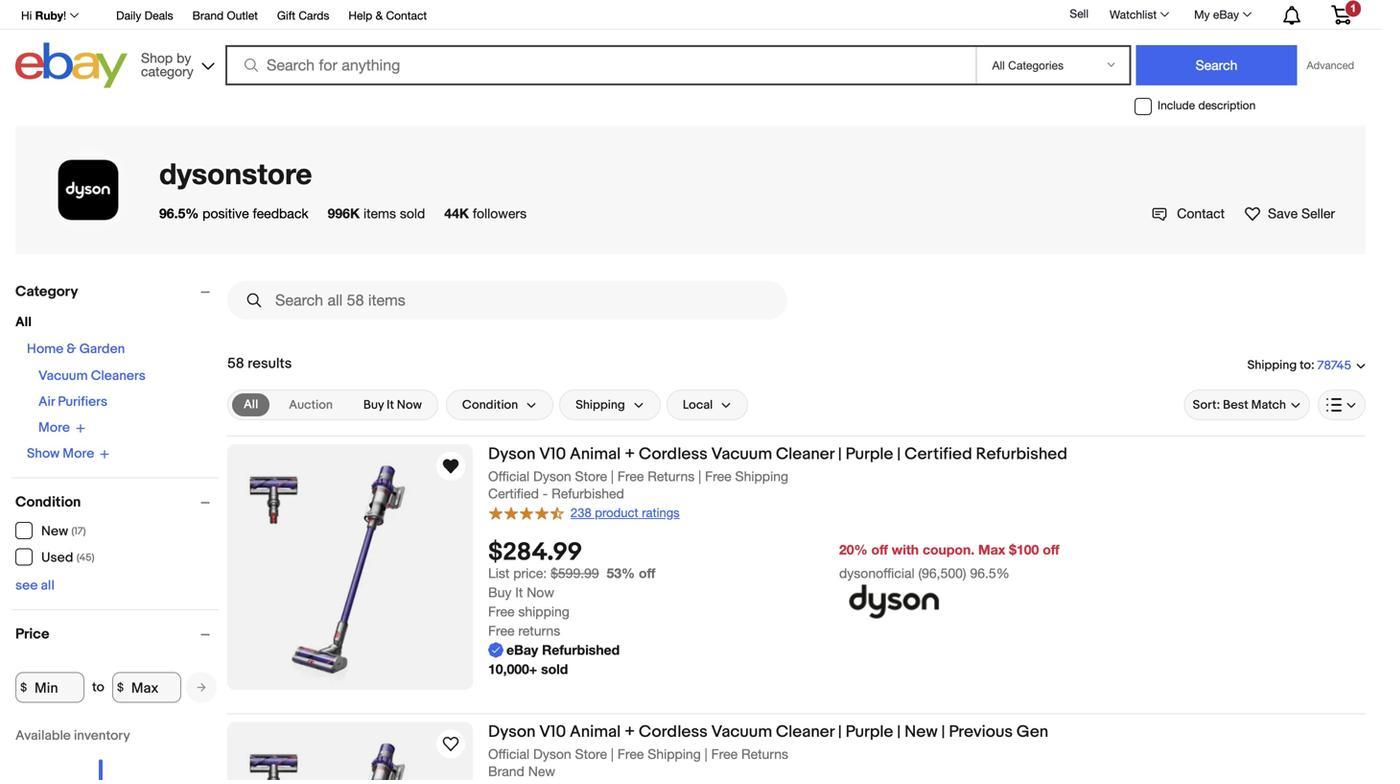 Task type: vqa. For each thing, say whether or not it's contained in the screenshot.
rug inside the Ottomanson Runner Rug Carpet Floral Floor Non Slip Red 3x10 Traditional Flower
no



Task type: locate. For each thing, give the bounding box(es) containing it.
1 vertical spatial it
[[515, 584, 523, 600]]

$ up the inventory
[[117, 681, 124, 694]]

2 + from the top
[[625, 722, 635, 742]]

v10 down 'ebay refurbished' text field
[[539, 722, 566, 742]]

more up show more
[[38, 420, 70, 436]]

-
[[543, 486, 548, 502]]

96.5%
[[159, 205, 199, 221], [970, 565, 1010, 581]]

returns down dyson v10 animal + cordless vacuum cleaner | purple | new | previous gen heading
[[742, 746, 789, 762]]

see all
[[15, 578, 55, 594]]

v10 for official
[[539, 444, 566, 464]]

0 vertical spatial cordless
[[639, 444, 708, 464]]

brand inside dyson v10 animal + cordless vacuum cleaner | purple | new | previous gen official dyson store | free shipping | free returns brand new
[[488, 763, 525, 779]]

0 vertical spatial returns
[[648, 468, 695, 484]]

animal
[[570, 444, 621, 464], [570, 722, 621, 742]]

it down price:
[[515, 584, 523, 600]]

account navigation
[[11, 0, 1366, 30]]

0 horizontal spatial sold
[[400, 205, 425, 221]]

0 vertical spatial brand
[[193, 9, 224, 22]]

96.5% down max
[[970, 565, 1010, 581]]

buy right auction link
[[364, 397, 384, 412]]

ebay right my
[[1214, 8, 1240, 21]]

0 vertical spatial 96.5%
[[159, 205, 199, 221]]

brand inside "account" navigation
[[193, 9, 224, 22]]

0 horizontal spatial ebay
[[507, 642, 538, 658]]

buy
[[364, 397, 384, 412], [488, 584, 512, 600]]

1 official from the top
[[488, 468, 530, 484]]

ratings
[[642, 505, 680, 520]]

1 vertical spatial contact
[[1177, 205, 1225, 221]]

0 vertical spatial ebay
[[1214, 8, 1240, 21]]

product
[[595, 505, 639, 520]]

1 horizontal spatial new
[[528, 763, 556, 779]]

all up the home
[[15, 314, 32, 331]]

0 horizontal spatial condition button
[[15, 494, 219, 511]]

max
[[979, 541, 1006, 557]]

0 horizontal spatial brand
[[193, 9, 224, 22]]

1 cleaner from the top
[[776, 444, 835, 464]]

off up dysonofficial
[[872, 541, 888, 557]]

All selected text field
[[244, 396, 258, 414]]

1 horizontal spatial to
[[1300, 358, 1312, 373]]

0 vertical spatial official
[[488, 468, 530, 484]]

1 vertical spatial sold
[[541, 661, 568, 677]]

0 vertical spatial purple
[[846, 444, 894, 464]]

0 vertical spatial +
[[625, 444, 635, 464]]

ebay inside free shipping free returns ebay refurbished 10,000+ sold
[[507, 642, 538, 658]]

ebay
[[1214, 8, 1240, 21], [507, 642, 538, 658]]

&
[[376, 9, 383, 22], [67, 341, 76, 357]]

purple for certified
[[846, 444, 894, 464]]

shipping inside dyson v10 animal + cordless vacuum cleaner | purple | certified refurbished official dyson store | free returns | free shipping certified - refurbished
[[735, 468, 789, 484]]

$ up available
[[20, 681, 27, 694]]

purple inside dyson v10 animal + cordless vacuum cleaner | purple | certified refurbished official dyson store | free returns | free shipping certified - refurbished
[[846, 444, 894, 464]]

animal down 'ebay refurbished' text field
[[570, 722, 621, 742]]

to inside shipping to : 78745
[[1300, 358, 1312, 373]]

dyson
[[488, 444, 536, 464], [533, 468, 572, 484], [488, 722, 536, 742], [533, 746, 572, 762]]

:
[[1312, 358, 1315, 373]]

0 horizontal spatial $
[[20, 681, 27, 694]]

shipping inside dyson v10 animal + cordless vacuum cleaner | purple | new | previous gen official dyson store | free shipping | free returns brand new
[[648, 746, 701, 762]]

cordless
[[639, 444, 708, 464], [639, 722, 708, 742]]

cleaner
[[776, 444, 835, 464], [776, 722, 835, 742]]

v10 up - at the bottom left of the page
[[539, 444, 566, 464]]

0 vertical spatial &
[[376, 9, 383, 22]]

0 horizontal spatial contact
[[386, 9, 427, 22]]

+ inside dyson v10 animal + cordless vacuum cleaner | purple | new | previous gen official dyson store | free shipping | free returns brand new
[[625, 722, 635, 742]]

dyson right watch dyson v10 animal + cordless vacuum cleaner | purple | new | previous gen icon
[[488, 722, 536, 742]]

v10 inside dyson v10 animal + cordless vacuum cleaner | purple | new | previous gen official dyson store | free shipping | free returns brand new
[[539, 722, 566, 742]]

$284.99
[[488, 538, 583, 567]]

with
[[892, 541, 919, 557]]

0 vertical spatial vacuum
[[38, 368, 88, 384]]

none submit inside shop by category banner
[[1136, 45, 1298, 85]]

1 vertical spatial brand
[[488, 763, 525, 779]]

list
[[488, 565, 510, 581]]

show more button
[[27, 446, 110, 462]]

cordless for official
[[639, 444, 708, 464]]

2 animal from the top
[[570, 722, 621, 742]]

off right 53%
[[639, 565, 656, 581]]

dyson up - at the bottom left of the page
[[533, 468, 572, 484]]

0 horizontal spatial returns
[[648, 468, 695, 484]]

0 vertical spatial contact
[[386, 9, 427, 22]]

& right "help"
[[376, 9, 383, 22]]

+ for official
[[625, 444, 635, 464]]

1 cordless from the top
[[639, 444, 708, 464]]

refurbished
[[976, 444, 1068, 464], [552, 486, 624, 502], [542, 642, 620, 658]]

refurbished up $100 on the right of page
[[976, 444, 1068, 464]]

shipping button
[[560, 390, 661, 420]]

0 horizontal spatial it
[[387, 397, 394, 412]]

1 vertical spatial condition
[[15, 494, 81, 511]]

condition button
[[446, 390, 554, 420], [15, 494, 219, 511]]

Search all 58 items field
[[227, 281, 788, 320]]

& right the home
[[67, 341, 76, 357]]

more button
[[38, 420, 85, 436]]

cleaner for new
[[776, 722, 835, 742]]

official right the you are watching this item, click to unwatch icon
[[488, 468, 530, 484]]

2 purple from the top
[[846, 722, 894, 742]]

vacuum inside dyson v10 animal + cordless vacuum cleaner | purple | certified refurbished official dyson store | free returns | free shipping certified - refurbished
[[712, 444, 773, 464]]

1 vertical spatial cleaner
[[776, 722, 835, 742]]

contact left save
[[1177, 205, 1225, 221]]

$ for "minimum value in $" text box
[[20, 681, 27, 694]]

1 horizontal spatial it
[[515, 584, 523, 600]]

dyson v10 animal + cordless vacuum cleaner | purple | new | previous gen heading
[[488, 722, 1049, 742]]

1 horizontal spatial 96.5%
[[970, 565, 1010, 581]]

cordless inside dyson v10 animal + cordless vacuum cleaner | purple | certified refurbished official dyson store | free returns | free shipping certified - refurbished
[[639, 444, 708, 464]]

ruby
[[35, 9, 63, 22]]

1 vertical spatial cordless
[[639, 722, 708, 742]]

0 vertical spatial store
[[575, 468, 607, 484]]

help
[[349, 9, 373, 22]]

all
[[41, 578, 55, 594]]

refurbished up 238 product ratings link
[[552, 486, 624, 502]]

1 vertical spatial condition button
[[15, 494, 219, 511]]

auction link
[[277, 393, 344, 416]]

1 vertical spatial purple
[[846, 722, 894, 742]]

$
[[20, 681, 27, 694], [117, 681, 124, 694]]

& inside "account" navigation
[[376, 9, 383, 22]]

free
[[618, 468, 644, 484], [705, 468, 732, 484], [488, 603, 515, 619], [488, 622, 515, 638], [618, 746, 644, 762], [712, 746, 738, 762]]

returns
[[648, 468, 695, 484], [742, 746, 789, 762]]

dysonstore link
[[159, 156, 312, 190]]

2 $ from the left
[[117, 681, 124, 694]]

v10 inside dyson v10 animal + cordless vacuum cleaner | purple | certified refurbished official dyson store | free returns | free shipping certified - refurbished
[[539, 444, 566, 464]]

None submit
[[1136, 45, 1298, 85]]

official right watch dyson v10 animal + cordless vacuum cleaner | purple | new | previous gen icon
[[488, 746, 530, 762]]

1 vertical spatial animal
[[570, 722, 621, 742]]

items
[[364, 205, 396, 221]]

1 $ from the left
[[20, 681, 27, 694]]

show
[[27, 446, 60, 462]]

gift cards link
[[277, 6, 329, 27]]

0 vertical spatial all
[[15, 314, 32, 331]]

condition up new (17)
[[15, 494, 81, 511]]

graph of available inventory between $0 and $1000+ image
[[15, 728, 178, 780]]

contact right "help"
[[386, 9, 427, 22]]

see
[[15, 578, 38, 594]]

238 product ratings
[[571, 505, 680, 520]]

2 horizontal spatial off
[[1043, 541, 1060, 557]]

1 horizontal spatial now
[[527, 584, 555, 600]]

0 horizontal spatial condition
[[15, 494, 81, 511]]

2 official from the top
[[488, 746, 530, 762]]

1 horizontal spatial all
[[244, 397, 258, 412]]

it right auction
[[387, 397, 394, 412]]

1 vertical spatial certified
[[488, 486, 539, 502]]

0 vertical spatial cleaner
[[776, 444, 835, 464]]

2 vertical spatial refurbished
[[542, 642, 620, 658]]

animal inside dyson v10 animal + cordless vacuum cleaner | purple | certified refurbished official dyson store | free returns | free shipping certified - refurbished
[[570, 444, 621, 464]]

+
[[625, 444, 635, 464], [625, 722, 635, 742]]

0 vertical spatial v10
[[539, 444, 566, 464]]

you are watching this item, click to unwatch image
[[439, 455, 462, 478]]

0 vertical spatial animal
[[570, 444, 621, 464]]

certified
[[905, 444, 973, 464], [488, 486, 539, 502]]

feedback
[[253, 205, 309, 221]]

certified up coupon.
[[905, 444, 973, 464]]

1 vertical spatial store
[[575, 746, 607, 762]]

1 horizontal spatial condition
[[462, 397, 518, 412]]

all inside $284.99 main content
[[244, 397, 258, 412]]

store inside dyson v10 animal + cordless vacuum cleaner | purple | certified refurbished official dyson store | free returns | free shipping certified - refurbished
[[575, 468, 607, 484]]

sold down 'ebay refurbished' text field
[[541, 661, 568, 677]]

0 horizontal spatial buy
[[364, 397, 384, 412]]

ebay up 10,000+
[[507, 642, 538, 658]]

2 v10 from the top
[[539, 722, 566, 742]]

1 horizontal spatial returns
[[742, 746, 789, 762]]

condition button up the you are watching this item, click to unwatch icon
[[446, 390, 554, 420]]

show more
[[27, 446, 94, 462]]

0 vertical spatial condition button
[[446, 390, 554, 420]]

condition inside dropdown button
[[462, 397, 518, 412]]

condition button up (17)
[[15, 494, 219, 511]]

returns
[[518, 622, 561, 638]]

1 vertical spatial all
[[244, 397, 258, 412]]

1 purple from the top
[[846, 444, 894, 464]]

20% off with coupon. max $100 off list price: $599.99 53% off
[[488, 541, 1060, 581]]

1 vertical spatial ebay
[[507, 642, 538, 658]]

1 horizontal spatial off
[[872, 541, 888, 557]]

by
[[177, 50, 191, 66]]

1 vertical spatial returns
[[742, 746, 789, 762]]

returns inside dyson v10 animal + cordless vacuum cleaner | purple | certified refurbished official dyson store | free returns | free shipping certified - refurbished
[[648, 468, 695, 484]]

animal inside dyson v10 animal + cordless vacuum cleaner | purple | new | previous gen official dyson store | free shipping | free returns brand new
[[570, 722, 621, 742]]

save seller
[[1268, 205, 1336, 221]]

20%
[[840, 541, 868, 557]]

available
[[15, 728, 71, 744]]

off right $100 on the right of page
[[1043, 541, 1060, 557]]

+ inside dyson v10 animal + cordless vacuum cleaner | purple | certified refurbished official dyson store | free returns | free shipping certified - refurbished
[[625, 444, 635, 464]]

0 vertical spatial certified
[[905, 444, 973, 464]]

1 vertical spatial vacuum
[[712, 444, 773, 464]]

results
[[248, 355, 292, 372]]

contact
[[386, 9, 427, 22], [1177, 205, 1225, 221]]

include
[[1158, 98, 1196, 112]]

10,000+
[[488, 661, 538, 677]]

animal for official
[[570, 444, 621, 464]]

gen
[[1017, 722, 1049, 742]]

1 vertical spatial 96.5%
[[970, 565, 1010, 581]]

1 + from the top
[[625, 444, 635, 464]]

available inventory
[[15, 728, 130, 744]]

1
[[1351, 2, 1357, 14]]

shop
[[141, 50, 173, 66]]

condition up the you are watching this item, click to unwatch icon
[[462, 397, 518, 412]]

vacuum
[[38, 368, 88, 384], [712, 444, 773, 464], [712, 722, 773, 742]]

2 vertical spatial vacuum
[[712, 722, 773, 742]]

returns up ratings
[[648, 468, 695, 484]]

58 results
[[227, 355, 292, 372]]

0 vertical spatial now
[[397, 397, 422, 412]]

1 v10 from the top
[[539, 444, 566, 464]]

daily deals
[[116, 9, 173, 22]]

sort:
[[1193, 397, 1221, 412]]

1 horizontal spatial $
[[117, 681, 124, 694]]

purple inside dyson v10 animal + cordless vacuum cleaner | purple | new | previous gen official dyson store | free shipping | free returns brand new
[[846, 722, 894, 742]]

1 vertical spatial buy
[[488, 584, 512, 600]]

996k items sold
[[328, 205, 425, 221]]

gift
[[277, 9, 296, 22]]

1 vertical spatial to
[[92, 679, 104, 696]]

Minimum Value in $ text field
[[15, 672, 84, 703]]

watch dyson v10 animal + cordless vacuum cleaner | purple | new | previous gen image
[[439, 732, 462, 755]]

1 horizontal spatial ebay
[[1214, 8, 1240, 21]]

all down 58 results
[[244, 397, 258, 412]]

all
[[15, 314, 32, 331], [244, 397, 258, 412]]

to left 78745
[[1300, 358, 1312, 373]]

1 horizontal spatial brand
[[488, 763, 525, 779]]

1 vertical spatial now
[[527, 584, 555, 600]]

garden
[[79, 341, 125, 357]]

2 cordless from the top
[[639, 722, 708, 742]]

0 vertical spatial new
[[41, 523, 68, 540]]

more
[[38, 420, 70, 436], [63, 446, 94, 462]]

2 store from the top
[[575, 746, 607, 762]]

0 vertical spatial buy
[[364, 397, 384, 412]]

certified left - at the bottom left of the page
[[488, 486, 539, 502]]

inventory
[[74, 728, 130, 744]]

new
[[41, 523, 68, 540], [905, 722, 938, 742], [528, 763, 556, 779]]

1 animal from the top
[[570, 444, 621, 464]]

ebay inside "account" navigation
[[1214, 8, 1240, 21]]

sold right items
[[400, 205, 425, 221]]

2 cleaner from the top
[[776, 722, 835, 742]]

0 horizontal spatial certified
[[488, 486, 539, 502]]

store
[[575, 468, 607, 484], [575, 746, 607, 762]]

cleaner inside dyson v10 animal + cordless vacuum cleaner | purple | certified refurbished official dyson store | free returns | free shipping certified - refurbished
[[776, 444, 835, 464]]

dyson right the you are watching this item, click to unwatch icon
[[488, 444, 536, 464]]

1 vertical spatial official
[[488, 746, 530, 762]]

0 horizontal spatial to
[[92, 679, 104, 696]]

buy down list
[[488, 584, 512, 600]]

1 vertical spatial &
[[67, 341, 76, 357]]

96.5% positive feedback
[[159, 205, 309, 221]]

1 vertical spatial new
[[905, 722, 938, 742]]

0 vertical spatial sold
[[400, 205, 425, 221]]

1 vertical spatial +
[[625, 722, 635, 742]]

0 vertical spatial condition
[[462, 397, 518, 412]]

returns inside dyson v10 animal + cordless vacuum cleaner | purple | new | previous gen official dyson store | free shipping | free returns brand new
[[742, 746, 789, 762]]

96.5% left positive
[[159, 205, 199, 221]]

cordless inside dyson v10 animal + cordless vacuum cleaner | purple | new | previous gen official dyson store | free shipping | free returns brand new
[[639, 722, 708, 742]]

vacuum inside dyson v10 animal + cordless vacuum cleaner | purple | new | previous gen official dyson store | free shipping | free returns brand new
[[712, 722, 773, 742]]

buy it now
[[364, 397, 422, 412]]

0 horizontal spatial now
[[397, 397, 422, 412]]

eBay Refurbished text field
[[488, 640, 620, 659]]

0 horizontal spatial &
[[67, 341, 76, 357]]

1 store from the top
[[575, 468, 607, 484]]

0 vertical spatial more
[[38, 420, 70, 436]]

refurbished down 'returns'
[[542, 642, 620, 658]]

condition
[[462, 397, 518, 412], [15, 494, 81, 511]]

1 vertical spatial v10
[[539, 722, 566, 742]]

1 horizontal spatial buy
[[488, 584, 512, 600]]

previous
[[949, 722, 1013, 742]]

$284.99 main content
[[227, 273, 1366, 780]]

animal down shipping 'dropdown button'
[[570, 444, 621, 464]]

1 horizontal spatial &
[[376, 9, 383, 22]]

more down more button
[[63, 446, 94, 462]]

$ for maximum value in $ text field
[[117, 681, 124, 694]]

1 horizontal spatial sold
[[541, 661, 568, 677]]

to left maximum value in $ text field
[[92, 679, 104, 696]]

0 vertical spatial to
[[1300, 358, 1312, 373]]

cleaner inside dyson v10 animal + cordless vacuum cleaner | purple | new | previous gen official dyson store | free shipping | free returns brand new
[[776, 722, 835, 742]]



Task type: describe. For each thing, give the bounding box(es) containing it.
watchlist
[[1110, 8, 1157, 21]]

$100
[[1010, 541, 1039, 557]]

238
[[571, 505, 592, 520]]

vacuum cleaners link
[[38, 368, 146, 384]]

0 horizontal spatial new
[[41, 523, 68, 540]]

contact inside "account" navigation
[[386, 9, 427, 22]]

best
[[1223, 397, 1249, 412]]

animal for previous
[[570, 722, 621, 742]]

1 horizontal spatial condition button
[[446, 390, 554, 420]]

positive
[[203, 205, 249, 221]]

0 horizontal spatial off
[[639, 565, 656, 581]]

0 horizontal spatial all
[[15, 314, 32, 331]]

shop by category banner
[[11, 0, 1366, 93]]

vacuum inside vacuum cleaners air purifiers
[[38, 368, 88, 384]]

outlet
[[227, 9, 258, 22]]

dyson v10 animal + cordless vacuum cleaner | purple | certified refurbished image
[[227, 444, 473, 690]]

vacuum for official
[[712, 444, 773, 464]]

refurbished inside free shipping free returns ebay refurbished 10,000+ sold
[[542, 642, 620, 658]]

78745
[[1318, 358, 1352, 373]]

dyson v10 animal + cordless vacuum cleaner | purple | certified refurbished link
[[488, 444, 1366, 468]]

0 vertical spatial it
[[387, 397, 394, 412]]

category
[[15, 283, 78, 300]]

air purifiers link
[[38, 394, 107, 410]]

local
[[683, 397, 713, 412]]

dyson v10 animal + cordless vacuum cleaner | purple | new | previous gen official dyson store | free shipping | free returns brand new
[[488, 722, 1049, 779]]

contact link
[[1153, 205, 1225, 222]]

& for home
[[67, 341, 76, 357]]

help & contact
[[349, 9, 427, 22]]

96.5% inside dysonofficial (96,500) 96.5% buy it now
[[970, 565, 1010, 581]]

deals
[[145, 9, 173, 22]]

238 product ratings link
[[488, 504, 680, 521]]

air
[[38, 394, 55, 410]]

44k followers
[[445, 205, 527, 221]]

shop by category
[[141, 50, 194, 79]]

shipping inside shipping to : 78745
[[1248, 358, 1297, 373]]

1 link
[[1320, 0, 1363, 28]]

vacuum for previous
[[712, 722, 773, 742]]

help & contact link
[[349, 6, 427, 27]]

cleaner for certified
[[776, 444, 835, 464]]

cards
[[299, 9, 329, 22]]

it inside dysonofficial (96,500) 96.5% buy it now
[[515, 584, 523, 600]]

vacuum cleaners air purifiers
[[38, 368, 146, 410]]

dysonofficial (96,500) 96.5% buy it now
[[488, 565, 1010, 600]]

hi ruby !
[[21, 9, 66, 22]]

hi
[[21, 9, 32, 22]]

dyson down 10,000+
[[533, 746, 572, 762]]

dysonstore image
[[46, 148, 130, 232]]

shop by category button
[[132, 43, 219, 84]]

purifiers
[[58, 394, 107, 410]]

sort: best match button
[[1185, 390, 1311, 420]]

price button
[[15, 626, 219, 643]]

home & garden
[[27, 341, 125, 357]]

see all button
[[15, 578, 55, 594]]

coupon.
[[923, 541, 975, 557]]

dysonofficial
[[840, 565, 915, 581]]

home
[[27, 341, 64, 357]]

my ebay
[[1195, 8, 1240, 21]]

description
[[1199, 98, 1256, 112]]

1 vertical spatial refurbished
[[552, 486, 624, 502]]

purple for new
[[846, 722, 894, 742]]

visit dysonofficial ebay store! image
[[840, 583, 949, 621]]

include description
[[1158, 98, 1256, 112]]

v10 for previous
[[539, 722, 566, 742]]

1 horizontal spatial certified
[[905, 444, 973, 464]]

1 vertical spatial more
[[63, 446, 94, 462]]

0 horizontal spatial 96.5%
[[159, 205, 199, 221]]

sold inside free shipping free returns ebay refurbished 10,000+ sold
[[541, 661, 568, 677]]

1 horizontal spatial contact
[[1177, 205, 1225, 221]]

gift cards
[[277, 9, 329, 22]]

44k
[[445, 205, 469, 221]]

dyson v10 animal + cordless vacuum cleaner | purple | new | previous gen link
[[488, 722, 1366, 745]]

my ebay link
[[1184, 3, 1261, 26]]

store inside dyson v10 animal + cordless vacuum cleaner | purple | new | previous gen official dyson store | free shipping | free returns brand new
[[575, 746, 607, 762]]

free shipping free returns ebay refurbished 10,000+ sold
[[488, 603, 620, 677]]

2 vertical spatial new
[[528, 763, 556, 779]]

shipping
[[518, 603, 570, 619]]

dyson v10 animal + cordless vacuum cleaner | purple | new | previous gen image
[[227, 722, 473, 780]]

category
[[141, 63, 194, 79]]

official inside dyson v10 animal + cordless vacuum cleaner | purple | certified refurbished official dyson store | free returns | free shipping certified - refurbished
[[488, 468, 530, 484]]

shipping inside 'dropdown button'
[[576, 397, 625, 412]]

(17)
[[71, 525, 86, 538]]

save
[[1268, 205, 1298, 221]]

2 horizontal spatial new
[[905, 722, 938, 742]]

price
[[15, 626, 49, 643]]

+ for previous
[[625, 722, 635, 742]]

used (45)
[[41, 550, 94, 566]]

cordless for previous
[[639, 722, 708, 742]]

official inside dyson v10 animal + cordless vacuum cleaner | purple | new | previous gen official dyson store | free shipping | free returns brand new
[[488, 746, 530, 762]]

price:
[[513, 565, 547, 581]]

advanced
[[1307, 59, 1355, 71]]

daily deals link
[[116, 6, 173, 27]]

dyson v10 animal + cordless vacuum cleaner | purple | certified refurbished official dyson store | free returns | free shipping certified - refurbished
[[488, 444, 1068, 502]]

all link
[[232, 393, 270, 416]]

(96,500)
[[919, 565, 967, 581]]

dyson v10 animal + cordless vacuum cleaner | purple | certified refurbished heading
[[488, 444, 1068, 464]]

advanced link
[[1298, 46, 1364, 84]]

listing options selector. list view selected. image
[[1327, 397, 1358, 413]]

now inside dysonofficial (96,500) 96.5% buy it now
[[527, 584, 555, 600]]

followers
[[473, 205, 527, 221]]

996k
[[328, 205, 360, 221]]

Search for anything text field
[[228, 47, 972, 83]]

sort: best match
[[1193, 397, 1287, 412]]

brand outlet link
[[193, 6, 258, 27]]

buy inside dysonofficial (96,500) 96.5% buy it now
[[488, 584, 512, 600]]

daily
[[116, 9, 141, 22]]

sell link
[[1062, 7, 1098, 20]]

!
[[63, 9, 66, 22]]

match
[[1252, 397, 1287, 412]]

Maximum Value in $ text field
[[112, 672, 181, 703]]

& for help
[[376, 9, 383, 22]]

auction
[[289, 397, 333, 412]]

watchlist link
[[1100, 3, 1178, 26]]

save seller button
[[1244, 203, 1336, 224]]

0 vertical spatial refurbished
[[976, 444, 1068, 464]]

home & garden link
[[27, 341, 125, 357]]

brand outlet
[[193, 9, 258, 22]]

58
[[227, 355, 244, 372]]



